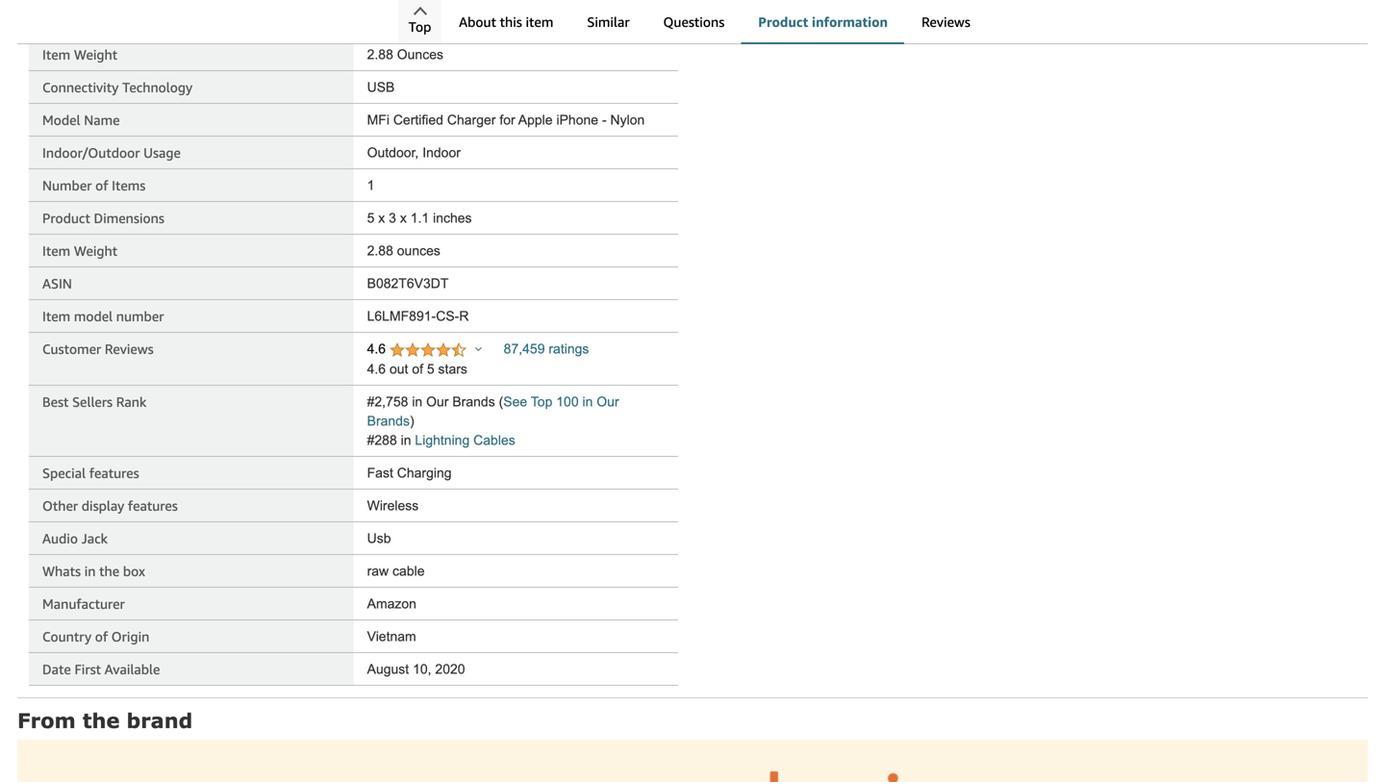 Task type: vqa. For each thing, say whether or not it's contained in the screenshot.
the 60
no



Task type: describe. For each thing, give the bounding box(es) containing it.
#2,758
[[367, 395, 408, 410]]

lightning cables link
[[415, 433, 515, 448]]

#288
[[367, 433, 397, 448]]

fast
[[367, 466, 393, 481]]

this
[[500, 14, 522, 30]]

technology
[[122, 80, 193, 95]]

jack
[[81, 531, 108, 547]]

manufacturer
[[42, 596, 125, 612]]

0 vertical spatial features
[[89, 465, 139, 481]]

4.6 out of 5 stars
[[367, 362, 468, 377]]

name
[[84, 112, 120, 128]]

available
[[105, 662, 160, 678]]

r
[[459, 309, 469, 324]]

number
[[42, 178, 92, 194]]

see top 100 in our brands
[[367, 395, 619, 429]]

rank
[[116, 394, 147, 410]]

cable
[[393, 564, 425, 579]]

item weight for 2.88 ounces
[[42, 243, 118, 259]]

popover image
[[476, 347, 482, 351]]

special features
[[42, 465, 139, 481]]

2.88 for 2.88 ounces
[[367, 47, 393, 62]]

of for items
[[95, 178, 108, 194]]

audio
[[42, 531, 78, 547]]

outdoor,
[[367, 145, 419, 160]]

about this item
[[459, 14, 554, 30]]

special
[[42, 465, 86, 481]]

usb
[[367, 531, 391, 546]]

for
[[500, 113, 515, 128]]

raw cable
[[367, 564, 425, 579]]

2 x from the left
[[400, 211, 407, 226]]

87,459
[[504, 342, 545, 357]]

item for 2.88 ounces
[[42, 243, 70, 259]]

number of items
[[42, 178, 146, 194]]

items
[[112, 178, 146, 194]]

stars
[[438, 362, 468, 377]]

whats
[[42, 564, 81, 579]]

display
[[82, 498, 124, 514]]

whats in the box
[[42, 564, 145, 579]]

best
[[42, 394, 69, 410]]

dimensions
[[94, 210, 164, 226]]

brand
[[127, 708, 193, 733]]

sellers
[[72, 394, 113, 410]]

best sellers rank
[[42, 394, 147, 410]]

questions
[[663, 14, 725, 30]]

0 vertical spatial top
[[409, 19, 432, 35]]

2.88 ounces
[[367, 47, 444, 62]]

4.6 button
[[367, 342, 482, 360]]

from the brand
[[17, 708, 193, 733]]

apple
[[518, 113, 553, 128]]

87,459 ratings link
[[504, 342, 589, 357]]

indoor/outdoor
[[42, 145, 140, 161]]

cs-
[[436, 309, 459, 324]]

model
[[42, 112, 80, 128]]

wireless
[[367, 499, 419, 514]]

other display features
[[42, 498, 178, 514]]

product for product dimensions
[[42, 210, 90, 226]]

1.1
[[411, 211, 429, 226]]

weight for 2.88 ounces
[[74, 47, 118, 63]]

in for cables
[[401, 433, 411, 448]]

ounces
[[397, 244, 441, 259]]

connectivity
[[42, 80, 119, 95]]

inches
[[433, 211, 472, 226]]

100
[[556, 395, 579, 410]]

4.6 for 4.6 out of 5 stars
[[367, 362, 386, 377]]

weight for 2.88 ounces
[[74, 243, 118, 259]]

raw
[[367, 564, 389, 579]]

information
[[812, 14, 888, 30]]

indoor
[[423, 145, 461, 160]]

mfi certified charger for apple iphone - nylon
[[367, 113, 645, 128]]

in for box
[[84, 564, 96, 579]]

see top 100 in our brands link
[[367, 395, 619, 429]]



Task type: locate. For each thing, give the bounding box(es) containing it.
in for brands
[[412, 395, 423, 410]]

2.88 down 3
[[367, 244, 393, 259]]

cables
[[474, 433, 515, 448]]

model
[[74, 309, 113, 324]]

1 vertical spatial top
[[531, 395, 553, 410]]

number
[[116, 309, 164, 324]]

2 1 from the top
[[367, 178, 375, 193]]

certified
[[393, 113, 444, 128]]

customer reviews
[[42, 341, 154, 357]]

)
[[410, 414, 414, 429]]

fast charging
[[367, 466, 452, 481]]

mfi
[[367, 113, 390, 128]]

connectivity technology
[[42, 80, 193, 95]]

87,459 ratings
[[504, 342, 589, 357]]

2 weight from the top
[[74, 243, 118, 259]]

x
[[378, 211, 385, 226], [400, 211, 407, 226]]

1 vertical spatial reviews
[[105, 341, 154, 357]]

item weight up connectivity
[[42, 47, 118, 63]]

1 vertical spatial product
[[42, 210, 90, 226]]

origin
[[111, 629, 150, 645]]

0 horizontal spatial x
[[378, 211, 385, 226]]

customer
[[42, 341, 101, 357]]

brands down #2,758
[[367, 414, 410, 429]]

1
[[367, 15, 375, 30], [367, 178, 375, 193]]

top up ounces
[[409, 19, 432, 35]]

0 vertical spatial item
[[42, 47, 70, 63]]

in right 100
[[583, 395, 593, 410]]

0 vertical spatial brands
[[453, 395, 495, 410]]

1 vertical spatial 1
[[367, 178, 375, 193]]

of right out
[[412, 362, 423, 377]]

0 horizontal spatial product
[[42, 210, 90, 226]]

country
[[42, 629, 92, 645]]

1 vertical spatial 5
[[427, 362, 435, 377]]

asin
[[42, 276, 72, 292]]

0 vertical spatial the
[[99, 564, 119, 579]]

date
[[42, 662, 71, 678]]

5
[[367, 211, 375, 226], [427, 362, 435, 377]]

box
[[123, 564, 145, 579]]

0 vertical spatial product
[[758, 14, 809, 30]]

1 down outdoor,
[[367, 178, 375, 193]]

10,
[[413, 662, 432, 677]]

item model number
[[42, 309, 164, 324]]

the down date first available
[[83, 708, 120, 733]]

see
[[503, 395, 527, 410]]

features
[[89, 465, 139, 481], [128, 498, 178, 514]]

2 our from the left
[[597, 395, 619, 410]]

audio jack
[[42, 531, 108, 547]]

our inside the see top 100 in our brands
[[597, 395, 619, 410]]

-
[[602, 113, 607, 128]]

our right 100
[[597, 395, 619, 410]]

first
[[75, 662, 101, 678]]

product down number
[[42, 210, 90, 226]]

1 our from the left
[[426, 395, 449, 410]]

item down asin
[[42, 309, 70, 324]]

1 vertical spatial 2.88
[[367, 244, 393, 259]]

ratings
[[549, 342, 589, 357]]

0 horizontal spatial top
[[409, 19, 432, 35]]

item weight up asin
[[42, 243, 118, 259]]

in up )
[[412, 395, 423, 410]]

#2,758 in our brands (
[[367, 395, 503, 410]]

2 vertical spatial of
[[95, 629, 108, 645]]

amazon
[[367, 597, 417, 612]]

item up connectivity
[[42, 47, 70, 63]]

usb
[[367, 80, 395, 95]]

top left 100
[[531, 395, 553, 410]]

product for product information
[[758, 14, 809, 30]]

x left 3
[[378, 211, 385, 226]]

2.88 ounces
[[367, 244, 441, 259]]

1 horizontal spatial 5
[[427, 362, 435, 377]]

2.88 up usb
[[367, 47, 393, 62]]

1 horizontal spatial reviews
[[922, 14, 971, 30]]

0 vertical spatial 1
[[367, 15, 375, 30]]

1 weight from the top
[[74, 47, 118, 63]]

iphone
[[557, 113, 599, 128]]

x right 3
[[400, 211, 407, 226]]

l6lmf891-
[[367, 309, 436, 324]]

(
[[499, 395, 503, 410]]

in
[[412, 395, 423, 410], [583, 395, 593, 410], [401, 433, 411, 448], [84, 564, 96, 579]]

ounces
[[397, 47, 444, 62]]

l6lmf891-cs-r
[[367, 309, 469, 324]]

1 item weight from the top
[[42, 47, 118, 63]]

2 item weight from the top
[[42, 243, 118, 259]]

1 horizontal spatial top
[[531, 395, 553, 410]]

1 1 from the top
[[367, 15, 375, 30]]

1 vertical spatial features
[[128, 498, 178, 514]]

1 x from the left
[[378, 211, 385, 226]]

1 vertical spatial 4.6
[[367, 362, 386, 377]]

the left box
[[99, 564, 119, 579]]

0 horizontal spatial our
[[426, 395, 449, 410]]

in right whats
[[84, 564, 96, 579]]

0 horizontal spatial reviews
[[105, 341, 154, 357]]

2 vertical spatial item
[[42, 309, 70, 324]]

5 down 4.6 button
[[427, 362, 435, 377]]

4.6 left out
[[367, 362, 386, 377]]

out
[[390, 362, 408, 377]]

4.6 up out
[[367, 342, 390, 357]]

1 for 1 count
[[367, 15, 375, 30]]

test image
[[17, 740, 1386, 782]]

item for l6lmf891-cs-r
[[42, 309, 70, 324]]

2 item from the top
[[42, 243, 70, 259]]

product information
[[758, 14, 888, 30]]

brands left (
[[453, 395, 495, 410]]

0 horizontal spatial brands
[[367, 414, 410, 429]]

0 vertical spatial of
[[95, 178, 108, 194]]

0 horizontal spatial 5
[[367, 211, 375, 226]]

in down )
[[401, 433, 411, 448]]

top
[[409, 19, 432, 35], [531, 395, 553, 410]]

the
[[99, 564, 119, 579], [83, 708, 120, 733]]

product left information
[[758, 14, 809, 30]]

1 horizontal spatial x
[[400, 211, 407, 226]]

0 vertical spatial 5
[[367, 211, 375, 226]]

our
[[426, 395, 449, 410], [597, 395, 619, 410]]

of left origin
[[95, 629, 108, 645]]

charging
[[397, 466, 452, 481]]

reviews
[[922, 14, 971, 30], [105, 341, 154, 357]]

indoor/outdoor usage
[[42, 145, 181, 161]]

outdoor, indoor
[[367, 145, 461, 160]]

2.88 for 2.88 ounces
[[367, 244, 393, 259]]

1 vertical spatial brands
[[367, 414, 410, 429]]

0 vertical spatial 2.88
[[367, 47, 393, 62]]

our down stars
[[426, 395, 449, 410]]

nylon
[[611, 113, 645, 128]]

features up the other display features
[[89, 465, 139, 481]]

5 left 3
[[367, 211, 375, 226]]

1 count
[[367, 15, 414, 30]]

lightning
[[415, 433, 470, 448]]

item weight for 2.88 ounces
[[42, 47, 118, 63]]

in inside the see top 100 in our brands
[[583, 395, 593, 410]]

2 4.6 from the top
[[367, 362, 386, 377]]

1 horizontal spatial our
[[597, 395, 619, 410]]

1 4.6 from the top
[[367, 342, 390, 357]]

1 vertical spatial the
[[83, 708, 120, 733]]

2.88
[[367, 47, 393, 62], [367, 244, 393, 259]]

4.6 for 4.6
[[367, 342, 390, 357]]

reviews down number
[[105, 341, 154, 357]]

1 2.88 from the top
[[367, 47, 393, 62]]

top inside the see top 100 in our brands
[[531, 395, 553, 410]]

1 vertical spatial item weight
[[42, 243, 118, 259]]

product dimensions
[[42, 210, 164, 226]]

other
[[42, 498, 78, 514]]

about
[[459, 14, 496, 30]]

1 for 1
[[367, 178, 375, 193]]

1 vertical spatial weight
[[74, 243, 118, 259]]

item up asin
[[42, 243, 70, 259]]

weight up connectivity
[[74, 47, 118, 63]]

features right display
[[128, 498, 178, 514]]

weight down product dimensions
[[74, 243, 118, 259]]

similar
[[587, 14, 630, 30]]

count
[[378, 15, 414, 30]]

from
[[17, 708, 76, 733]]

of left items
[[95, 178, 108, 194]]

of for origin
[[95, 629, 108, 645]]

charger
[[447, 113, 496, 128]]

1 item from the top
[[42, 47, 70, 63]]

1 vertical spatial of
[[412, 362, 423, 377]]

item for 2.88 ounces
[[42, 47, 70, 63]]

0 vertical spatial 4.6
[[367, 342, 390, 357]]

1 horizontal spatial brands
[[453, 395, 495, 410]]

1 left count
[[367, 15, 375, 30]]

item
[[526, 14, 554, 30]]

august
[[367, 662, 409, 677]]

b082t6v3dt
[[367, 276, 449, 291]]

2 2.88 from the top
[[367, 244, 393, 259]]

1 vertical spatial item
[[42, 243, 70, 259]]

model name
[[42, 112, 120, 128]]

reviews right information
[[922, 14, 971, 30]]

0 vertical spatial item weight
[[42, 47, 118, 63]]

0 vertical spatial reviews
[[922, 14, 971, 30]]

vietnam
[[367, 629, 416, 644]]

5 x 3 x 1.1 inches
[[367, 211, 472, 226]]

0 vertical spatial weight
[[74, 47, 118, 63]]

4.6 inside 4.6 button
[[367, 342, 390, 357]]

#288 in lightning cables
[[367, 433, 515, 448]]

3 item from the top
[[42, 309, 70, 324]]

1 horizontal spatial product
[[758, 14, 809, 30]]

country of origin
[[42, 629, 150, 645]]

usage
[[143, 145, 181, 161]]

date first available
[[42, 662, 160, 678]]

3
[[389, 211, 396, 226]]

brands inside the see top 100 in our brands
[[367, 414, 410, 429]]



